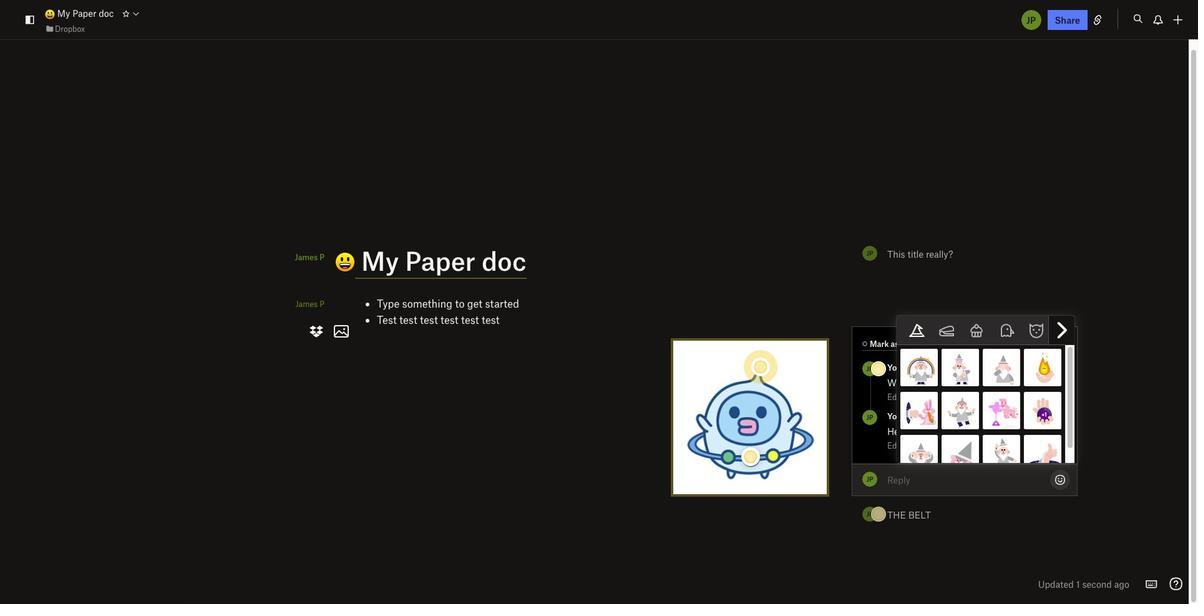 Task type: locate. For each thing, give the bounding box(es) containing it.
0 horizontal spatial doc
[[99, 8, 114, 19]]

the belt
[[888, 509, 931, 521]]

test down get
[[461, 313, 479, 326]]

user-uploaded image: wawatchi2.jpg image
[[674, 341, 827, 494]]

edit down he
[[888, 440, 902, 450]]

choose cupcake sticker set image
[[967, 321, 987, 341]]

ago up at
[[939, 362, 952, 372]]

0 horizontal spatial my paper doc
[[55, 8, 114, 19]]

1 minute ago link
[[907, 362, 952, 372]]

edit
[[888, 392, 902, 402], [888, 440, 902, 450]]

wawatachi's
[[941, 377, 992, 388]]

you up wow
[[888, 362, 903, 372]]

choose work life sticker set button
[[937, 321, 957, 341]]

jp 1
[[867, 364, 881, 373]]

0 vertical spatial you
[[888, 362, 903, 372]]

add "mind-blown wizard" sticker image
[[904, 438, 939, 473]]

delete down he has swag
[[909, 440, 932, 450]]

1 edit button from the top
[[888, 392, 902, 402]]

1 vertical spatial 2
[[877, 510, 881, 519]]

0 vertical spatial edit button
[[888, 392, 902, 402]]

something
[[402, 297, 453, 310]]

dropbox link
[[45, 22, 85, 35]]

1 minute ago
[[907, 362, 952, 372]]

paper up something
[[405, 245, 476, 276]]

ago right second
[[1115, 579, 1130, 590]]

0 vertical spatial paper
[[73, 8, 96, 19]]

as
[[891, 339, 899, 349]]

second
[[1083, 579, 1113, 590]]

edit button down he
[[888, 440, 902, 450]]

1 delete button from the top
[[909, 392, 932, 402]]

you
[[888, 362, 903, 372], [888, 411, 903, 421]]

jp up jp 2
[[867, 475, 874, 483]]

you for wow look at wawatachi's hat
[[888, 362, 903, 372]]

heading
[[308, 245, 827, 279]]

1 horizontal spatial paper
[[405, 245, 476, 276]]

1 vertical spatial you
[[888, 411, 903, 421]]

doc
[[99, 8, 114, 19], [482, 245, 527, 276]]

0 vertical spatial edit
[[888, 392, 902, 402]]

add "rabbit in love" sticker image
[[987, 395, 1021, 430]]

jp inside button
[[1027, 14, 1037, 25]]

add "wizard and rabbit fist bump" sticker image
[[904, 395, 939, 430]]

1 horizontal spatial doc
[[482, 245, 527, 276]]

1 horizontal spatial my paper doc
[[355, 245, 527, 276]]

swag
[[919, 426, 941, 437]]

0 vertical spatial doc
[[99, 8, 114, 19]]

test right test at the bottom left
[[400, 313, 418, 326]]

test down something
[[420, 313, 438, 326]]

1 vertical spatial my
[[362, 245, 399, 276]]

edit button for wow look at wawatachi's hat
[[888, 392, 902, 402]]

at
[[931, 377, 939, 388]]

1 vertical spatial delete button
[[909, 440, 932, 450]]

0 vertical spatial delete button
[[909, 392, 932, 402]]

jp down mark
[[867, 364, 874, 372]]

2 inside the annotation 2 element
[[749, 453, 753, 461]]

mark
[[870, 339, 889, 349]]

5 test from the left
[[482, 313, 500, 326]]

4 test from the left
[[461, 313, 479, 326]]

my paper doc up something
[[355, 245, 527, 276]]

grinning face with big eyes image
[[45, 9, 55, 19]]

•
[[904, 392, 907, 402]]

delete button down he has swag
[[909, 440, 932, 450]]

you up he
[[888, 411, 903, 421]]

jp 2
[[867, 510, 881, 519]]

jp
[[1027, 14, 1037, 25], [867, 249, 874, 257], [867, 364, 874, 372], [867, 413, 874, 421], [867, 475, 874, 483], [867, 510, 874, 518]]

resolve
[[1039, 338, 1068, 348]]

delete inside the wow look at wawatachi's hat edit • delete
[[909, 392, 932, 402]]

choose sports sticker set image
[[1177, 321, 1197, 341]]

0 horizontal spatial paper
[[73, 8, 96, 19]]

jp left "this"
[[867, 249, 874, 257]]

delete
[[909, 392, 932, 402], [909, 440, 932, 450]]

test down started
[[482, 313, 500, 326]]

annotation 2 element
[[742, 448, 760, 466]]

delete down look
[[909, 392, 932, 402]]

2
[[749, 453, 753, 461], [877, 510, 881, 519]]

1 vertical spatial ago
[[1115, 579, 1130, 590]]

add "hand making fire" sticker image
[[1028, 352, 1063, 387]]

jp left the at the right bottom of page
[[867, 510, 874, 518]]

1 you from the top
[[888, 362, 903, 372]]

1 vertical spatial delete
[[909, 440, 932, 450]]

choose cat sticker set button
[[1027, 321, 1047, 341]]

2 you from the top
[[888, 411, 903, 421]]

add "wizard tipping his hat" sticker image
[[987, 438, 1021, 473]]

2 edit from the top
[[888, 440, 902, 450]]

paper
[[73, 8, 96, 19], [405, 245, 476, 276]]

1 vertical spatial edit
[[888, 440, 902, 450]]

my right grinning face with big eyes image
[[57, 8, 70, 19]]

now
[[907, 411, 922, 421]]

doc right grinning face with big eyes image
[[99, 8, 114, 19]]

my up type
[[362, 245, 399, 276]]

share button
[[1048, 10, 1088, 30]]

1 inside "element"
[[760, 363, 763, 371]]

1 vertical spatial edit button
[[888, 440, 902, 450]]

my inside my paper doc link
[[57, 8, 70, 19]]

my paper doc link
[[45, 6, 114, 20]]

1 edit from the top
[[888, 392, 902, 402]]

test
[[400, 313, 418, 326], [420, 313, 438, 326], [441, 313, 459, 326], [461, 313, 479, 326], [482, 313, 500, 326]]

1 horizontal spatial ago
[[1115, 579, 1130, 590]]

1 vertical spatial my paper doc
[[355, 245, 527, 276]]

paper up dropbox
[[73, 8, 96, 19]]

the
[[888, 509, 907, 521]]

2 edit button from the top
[[888, 440, 902, 450]]

jp left "share" popup button
[[1027, 14, 1037, 25]]

0 horizontal spatial 2
[[749, 453, 753, 461]]

edit left •
[[888, 392, 902, 402]]

1 vertical spatial doc
[[482, 245, 527, 276]]

1
[[907, 362, 910, 372], [760, 363, 763, 371], [878, 364, 881, 373], [1077, 579, 1081, 590]]

my paper doc
[[55, 8, 114, 19], [355, 245, 527, 276]]

my paper doc up dropbox
[[55, 8, 114, 19]]

add "wizard making faces" sticker image
[[987, 352, 1021, 387]]

delete button for wow look at wawatachi's hat
[[909, 392, 932, 402]]

edit button left •
[[888, 392, 902, 402]]

0 vertical spatial ago
[[939, 362, 952, 372]]

1 delete from the top
[[909, 392, 932, 402]]

test down to
[[441, 313, 459, 326]]

choose dino sticker set button
[[1057, 321, 1077, 341]]

title
[[908, 249, 924, 260]]

this
[[888, 249, 906, 260]]

ago
[[939, 362, 952, 372], [1115, 579, 1130, 590]]

delete button down look
[[909, 392, 932, 402]]

my
[[57, 8, 70, 19], [362, 245, 399, 276]]

0 horizontal spatial my
[[57, 8, 70, 19]]

delete button
[[909, 392, 932, 402], [909, 440, 932, 450]]

0 vertical spatial delete
[[909, 392, 932, 402]]

2 delete button from the top
[[909, 440, 932, 450]]

resolve button
[[1039, 337, 1068, 350]]

add "plus 1 crystal ball" sticker image
[[1028, 395, 1063, 430]]

edit button
[[888, 392, 902, 402], [888, 440, 902, 450]]

0 vertical spatial 2
[[749, 453, 753, 461]]

doc up started
[[482, 245, 527, 276]]

1 horizontal spatial my
[[362, 245, 399, 276]]

0 vertical spatial my
[[57, 8, 70, 19]]

jp button
[[1021, 8, 1043, 31]]



Task type: describe. For each thing, give the bounding box(es) containing it.
he
[[888, 426, 900, 437]]

jp inside jp 1
[[867, 364, 874, 372]]

😃
[[308, 247, 333, 278]]

choose work life sticker set image
[[937, 321, 957, 341]]

jp inside jp 2
[[867, 510, 874, 518]]

1 vertical spatial paper
[[405, 245, 476, 276]]

choose sports sticker set button
[[1177, 321, 1197, 341]]

belt
[[909, 509, 931, 521]]

0 horizontal spatial ago
[[939, 362, 952, 372]]

to
[[455, 297, 465, 310]]

this title really?
[[888, 249, 954, 260]]

hat
[[994, 377, 1008, 388]]

mark as unread button
[[863, 338, 927, 351]]

choose pigeons sticker set button
[[997, 321, 1017, 341]]

has
[[902, 426, 917, 437]]

delete button for he has swag
[[909, 440, 932, 450]]

he has swag
[[888, 426, 941, 437]]

annotation 1 element
[[752, 358, 770, 376]]

test
[[377, 313, 397, 326]]

3 test from the left
[[441, 313, 459, 326]]

started
[[485, 297, 519, 310]]

choose cat sticker set image
[[1027, 321, 1047, 341]]

scroll to see more sticker sets image
[[1052, 320, 1072, 340]]

wow
[[888, 377, 909, 388]]

now link
[[907, 411, 922, 421]]

add "wizard jumping for joy" sticker image
[[945, 395, 980, 430]]

0 vertical spatial my paper doc
[[55, 8, 114, 19]]

choose cupcake sticker set button
[[967, 321, 987, 341]]

jp left now
[[867, 413, 874, 421]]

you for he has swag
[[888, 411, 903, 421]]

add "wizard with slick moves" sticker image
[[945, 352, 980, 387]]

really?
[[927, 249, 954, 260]]

look
[[911, 377, 929, 388]]

1 horizontal spatial 2
[[877, 510, 881, 519]]

2 delete from the top
[[909, 440, 932, 450]]

type something to get started test test test test test test
[[377, 297, 519, 326]]

get
[[468, 297, 483, 310]]

edit inside the wow look at wawatachi's hat edit • delete
[[888, 392, 902, 402]]

choose wizard sticker set image
[[907, 321, 927, 341]]

unread
[[901, 339, 927, 349]]

add "rabbit peeking out from hat" sticker image
[[945, 438, 980, 473]]

updated
[[1039, 579, 1074, 590]]

add "wizard thumbs up" sticker image
[[1028, 438, 1063, 473]]

wow look at wawatachi's hat edit • delete
[[888, 377, 1008, 402]]

add "wizard making a rainbow" sticker image
[[904, 352, 939, 387]]

scroll to see more sticker sets button
[[1049, 316, 1075, 344]]

choose pigeons sticker set image
[[997, 321, 1017, 341]]

Comment Entry text field
[[888, 474, 1070, 486]]

heading containing my paper doc
[[308, 245, 827, 279]]

add dropbox files image
[[307, 322, 327, 342]]

2 test from the left
[[420, 313, 438, 326]]

minute
[[912, 362, 937, 372]]

1 test from the left
[[400, 313, 418, 326]]

updated 1 second ago
[[1039, 579, 1130, 590]]

dropbox
[[55, 24, 85, 34]]

choose dino sticker set image
[[1057, 321, 1077, 341]]

share
[[1056, 14, 1081, 25]]

mark as unread
[[870, 339, 927, 349]]

choose wizard sticker set button
[[907, 321, 927, 341]]

edit button for he has swag
[[888, 440, 902, 450]]

type
[[377, 297, 400, 310]]



Task type: vqa. For each thing, say whether or not it's contained in the screenshot.
New Folder to the middle
no



